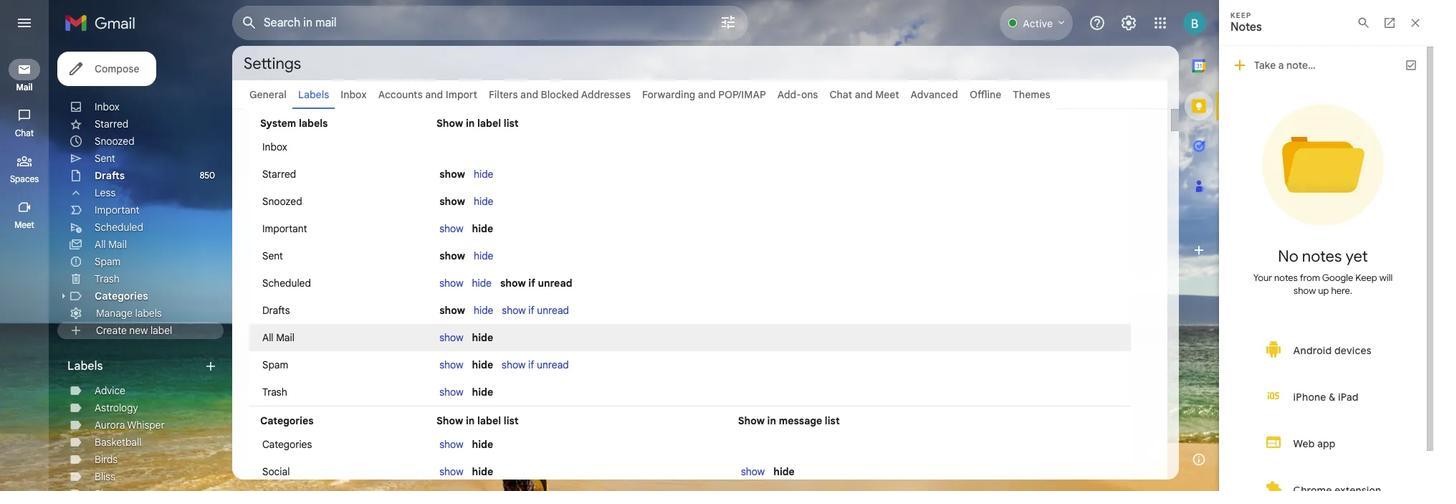Task type: vqa. For each thing, say whether or not it's contained in the screenshot.
I inside the 'button'
no



Task type: locate. For each thing, give the bounding box(es) containing it.
scheduled
[[95, 221, 143, 234], [262, 277, 311, 290]]

starred down system
[[262, 168, 296, 181]]

1 horizontal spatial trash
[[262, 386, 287, 399]]

hide
[[474, 168, 494, 181], [474, 195, 494, 208], [472, 222, 493, 235], [474, 250, 494, 262], [472, 277, 492, 290], [474, 304, 494, 317], [472, 331, 493, 344], [472, 359, 493, 371], [472, 386, 493, 399], [472, 438, 493, 451], [472, 465, 493, 478], [774, 465, 795, 478]]

labels inside manage labels create new label
[[135, 307, 162, 320]]

0 vertical spatial label
[[478, 117, 501, 130]]

bliss
[[95, 470, 115, 483]]

categories
[[95, 290, 148, 303], [260, 414, 314, 427], [262, 438, 312, 451]]

and right filters
[[521, 88, 539, 101]]

manage
[[96, 307, 133, 320]]

2 vertical spatial unread
[[537, 359, 569, 371]]

1 vertical spatial important
[[262, 222, 307, 235]]

4 and from the left
[[855, 88, 873, 101]]

1 vertical spatial show if unread
[[502, 304, 569, 317]]

show if unread for spam
[[502, 359, 569, 371]]

chat
[[830, 88, 853, 101], [15, 128, 34, 138]]

starred
[[95, 118, 129, 131], [262, 168, 296, 181]]

labels for manage
[[135, 307, 162, 320]]

0 vertical spatial mail
[[16, 82, 33, 93]]

and
[[425, 88, 443, 101], [521, 88, 539, 101], [698, 88, 716, 101], [855, 88, 873, 101]]

inbox for right 'inbox' link
[[341, 88, 367, 101]]

1 horizontal spatial sent
[[262, 250, 283, 262]]

drafts link
[[95, 169, 125, 182]]

inbox
[[341, 88, 367, 101], [95, 100, 120, 113], [262, 141, 287, 153]]

meet heading
[[0, 219, 49, 231]]

1 vertical spatial if
[[529, 304, 535, 317]]

show link for all mail
[[440, 331, 464, 344]]

meet down spaces heading
[[14, 219, 34, 230]]

1 vertical spatial unread
[[537, 304, 569, 317]]

inbox up starred link
[[95, 100, 120, 113]]

1 vertical spatial show if unread link
[[502, 359, 569, 371]]

2 show if unread link from the top
[[502, 359, 569, 371]]

850
[[200, 170, 215, 181]]

support image
[[1089, 14, 1106, 32]]

1 show if unread link from the top
[[502, 304, 569, 317]]

less
[[95, 186, 116, 199]]

1 vertical spatial scheduled
[[262, 277, 311, 290]]

sent
[[95, 152, 115, 165], [262, 250, 283, 262]]

inbox link right labels link
[[341, 88, 367, 101]]

drafts
[[95, 169, 125, 182], [262, 304, 290, 317]]

2 and from the left
[[521, 88, 539, 101]]

and right ons
[[855, 88, 873, 101]]

snoozed
[[95, 135, 135, 148], [262, 195, 302, 208]]

unread for drafts
[[537, 304, 569, 317]]

1 horizontal spatial inbox link
[[341, 88, 367, 101]]

0 horizontal spatial starred
[[95, 118, 129, 131]]

labels down labels link
[[299, 117, 328, 130]]

0 vertical spatial show in label list
[[437, 117, 519, 130]]

manage labels link
[[96, 307, 162, 320]]

aurora
[[95, 419, 125, 432]]

chat inside heading
[[15, 128, 34, 138]]

1 vertical spatial labels
[[67, 359, 103, 374]]

unread
[[538, 277, 573, 290], [537, 304, 569, 317], [537, 359, 569, 371]]

spam link
[[95, 255, 121, 268]]

show link
[[440, 222, 464, 235], [440, 277, 464, 290], [440, 331, 464, 344], [440, 359, 464, 371], [440, 386, 464, 399], [440, 438, 464, 451], [440, 465, 464, 478], [741, 465, 765, 478]]

birds link
[[95, 453, 118, 466]]

labels up system labels
[[298, 88, 329, 101]]

important link
[[95, 204, 139, 217]]

scheduled link
[[95, 221, 143, 234]]

starred link
[[95, 118, 129, 131]]

0 horizontal spatial all
[[95, 238, 106, 251]]

0 horizontal spatial chat
[[15, 128, 34, 138]]

2 vertical spatial label
[[478, 414, 501, 427]]

2 vertical spatial show if unread
[[502, 359, 569, 371]]

show
[[440, 168, 465, 181], [440, 195, 465, 208], [440, 222, 464, 235], [440, 250, 465, 262], [440, 277, 464, 290], [500, 277, 526, 290], [440, 304, 465, 317], [502, 304, 526, 317], [440, 331, 464, 344], [440, 359, 464, 371], [502, 359, 526, 371], [440, 386, 464, 399], [440, 438, 464, 451], [440, 465, 464, 478], [741, 465, 765, 478]]

2 vertical spatial if
[[529, 359, 535, 371]]

offline link
[[970, 88, 1002, 101]]

mail
[[16, 82, 33, 93], [108, 238, 127, 251], [276, 331, 295, 344]]

aurora whisper link
[[95, 419, 165, 432]]

system labels
[[260, 117, 328, 130]]

general
[[250, 88, 287, 101]]

in for categories
[[466, 414, 475, 427]]

2 if from the top
[[529, 304, 535, 317]]

1 vertical spatial sent
[[262, 250, 283, 262]]

0 vertical spatial unread
[[538, 277, 573, 290]]

all
[[95, 238, 106, 251], [262, 331, 274, 344]]

add-ons link
[[778, 88, 819, 101]]

1 vertical spatial spam
[[262, 359, 289, 371]]

1 horizontal spatial inbox
[[262, 141, 287, 153]]

inbox for left 'inbox' link
[[95, 100, 120, 113]]

1 horizontal spatial all mail
[[262, 331, 295, 344]]

compose
[[95, 62, 139, 75]]

labels
[[299, 117, 328, 130], [135, 307, 162, 320]]

hide link
[[474, 168, 494, 181], [474, 195, 494, 208], [474, 250, 494, 262], [472, 277, 492, 290], [474, 304, 494, 317]]

gmail image
[[65, 9, 143, 37]]

inbox down system
[[262, 141, 287, 153]]

all mail
[[95, 238, 127, 251], [262, 331, 295, 344]]

show in label list for system labels
[[437, 117, 519, 130]]

show in label list
[[437, 117, 519, 130], [437, 414, 519, 427]]

0 horizontal spatial labels
[[67, 359, 103, 374]]

show in label list for categories
[[437, 414, 519, 427]]

show link for spam
[[440, 359, 464, 371]]

trash
[[95, 273, 120, 285], [262, 386, 287, 399]]

1 horizontal spatial chat
[[830, 88, 853, 101]]

and for chat
[[855, 88, 873, 101]]

starred up the snoozed link
[[95, 118, 129, 131]]

chat down mail "heading" in the top left of the page
[[15, 128, 34, 138]]

0 horizontal spatial mail
[[16, 82, 33, 93]]

1 horizontal spatial starred
[[262, 168, 296, 181]]

0 vertical spatial drafts
[[95, 169, 125, 182]]

0 vertical spatial show if unread link
[[502, 304, 569, 317]]

hide link for drafts
[[474, 304, 494, 317]]

1 vertical spatial snoozed
[[262, 195, 302, 208]]

show link for scheduled
[[440, 277, 464, 290]]

1 vertical spatial label
[[151, 324, 172, 337]]

chat and meet link
[[830, 88, 900, 101]]

show for categories
[[437, 414, 463, 427]]

in
[[466, 117, 475, 130], [466, 414, 475, 427], [768, 414, 777, 427]]

2 horizontal spatial mail
[[276, 331, 295, 344]]

0 horizontal spatial important
[[95, 204, 139, 217]]

unread for spam
[[537, 359, 569, 371]]

show if unread
[[500, 277, 573, 290], [502, 304, 569, 317], [502, 359, 569, 371]]

0 vertical spatial labels
[[299, 117, 328, 130]]

labels for system
[[299, 117, 328, 130]]

filters and blocked addresses link
[[489, 88, 631, 101]]

in for system labels
[[466, 117, 475, 130]]

label inside manage labels create new label
[[151, 324, 172, 337]]

0 horizontal spatial inbox
[[95, 100, 120, 113]]

aurora whisper
[[95, 419, 165, 432]]

1 horizontal spatial spam
[[262, 359, 289, 371]]

0 horizontal spatial scheduled
[[95, 221, 143, 234]]

inbox link up starred link
[[95, 100, 120, 113]]

settings image
[[1121, 14, 1138, 32]]

themes
[[1013, 88, 1051, 101]]

message
[[779, 414, 823, 427]]

3 and from the left
[[698, 88, 716, 101]]

0 vertical spatial if
[[529, 277, 536, 290]]

show if unread link for spam
[[502, 359, 569, 371]]

inbox link
[[341, 88, 367, 101], [95, 100, 120, 113]]

forwarding
[[643, 88, 696, 101]]

0 horizontal spatial meet
[[14, 219, 34, 230]]

1 vertical spatial meet
[[14, 219, 34, 230]]

manage labels create new label
[[96, 307, 172, 337]]

1 vertical spatial show in label list
[[437, 414, 519, 427]]

all mail link
[[95, 238, 127, 251]]

advice
[[95, 384, 125, 397]]

0 horizontal spatial labels
[[135, 307, 162, 320]]

categories link
[[95, 290, 148, 303]]

labels up new
[[135, 307, 162, 320]]

1 vertical spatial categories
[[260, 414, 314, 427]]

labels up advice link
[[67, 359, 103, 374]]

1 horizontal spatial labels
[[299, 117, 328, 130]]

labels
[[298, 88, 329, 101], [67, 359, 103, 374]]

tab list
[[1180, 46, 1220, 440]]

list for system labels
[[504, 117, 519, 130]]

2 horizontal spatial inbox
[[341, 88, 367, 101]]

0 horizontal spatial snoozed
[[95, 135, 135, 148]]

spam
[[95, 255, 121, 268], [262, 359, 289, 371]]

2 show in label list from the top
[[437, 414, 519, 427]]

1 horizontal spatial drafts
[[262, 304, 290, 317]]

label
[[478, 117, 501, 130], [151, 324, 172, 337], [478, 414, 501, 427]]

important
[[95, 204, 139, 217], [262, 222, 307, 235]]

chat right ons
[[830, 88, 853, 101]]

meet inside 'heading'
[[14, 219, 34, 230]]

0 vertical spatial all mail
[[95, 238, 127, 251]]

main menu image
[[16, 14, 33, 32]]

bliss link
[[95, 470, 115, 483]]

filters and blocked addresses
[[489, 88, 631, 101]]

accounts and import
[[378, 88, 478, 101]]

0 vertical spatial important
[[95, 204, 139, 217]]

0 vertical spatial snoozed
[[95, 135, 135, 148]]

0 vertical spatial spam
[[95, 255, 121, 268]]

0 vertical spatial chat
[[830, 88, 853, 101]]

meet left "advanced" link
[[876, 88, 900, 101]]

show if unread link
[[502, 304, 569, 317], [502, 359, 569, 371]]

add-ons
[[778, 88, 819, 101]]

hide link for snoozed
[[474, 195, 494, 208]]

0 vertical spatial sent
[[95, 152, 115, 165]]

1 vertical spatial all mail
[[262, 331, 295, 344]]

1 show in label list from the top
[[437, 117, 519, 130]]

addresses
[[581, 88, 631, 101]]

1 vertical spatial mail
[[108, 238, 127, 251]]

1 vertical spatial labels
[[135, 307, 162, 320]]

0 vertical spatial trash
[[95, 273, 120, 285]]

navigation containing mail
[[0, 46, 50, 491]]

1 if from the top
[[529, 277, 536, 290]]

1 horizontal spatial snoozed
[[262, 195, 302, 208]]

mail heading
[[0, 82, 49, 93]]

1 vertical spatial chat
[[15, 128, 34, 138]]

inbox right labels link
[[341, 88, 367, 101]]

0 vertical spatial labels
[[298, 88, 329, 101]]

blocked
[[541, 88, 579, 101]]

if
[[529, 277, 536, 290], [529, 304, 535, 317], [529, 359, 535, 371]]

themes link
[[1013, 88, 1051, 101]]

add-
[[778, 88, 802, 101]]

1 horizontal spatial meet
[[876, 88, 900, 101]]

show if unread for drafts
[[502, 304, 569, 317]]

1 horizontal spatial all
[[262, 331, 274, 344]]

navigation
[[0, 46, 50, 491]]

0 vertical spatial all
[[95, 238, 106, 251]]

and left "pop/imap"
[[698, 88, 716, 101]]

and left import
[[425, 88, 443, 101]]

1 and from the left
[[425, 88, 443, 101]]

show link for important
[[440, 222, 464, 235]]

3 if from the top
[[529, 359, 535, 371]]

1 horizontal spatial labels
[[298, 88, 329, 101]]

meet
[[876, 88, 900, 101], [14, 219, 34, 230]]

hide link for sent
[[474, 250, 494, 262]]

astrology link
[[95, 402, 138, 414]]

and for forwarding
[[698, 88, 716, 101]]

show
[[437, 117, 463, 130], [437, 414, 463, 427], [738, 414, 765, 427]]

show link for social
[[440, 465, 464, 478]]



Task type: describe. For each thing, give the bounding box(es) containing it.
0 horizontal spatial drafts
[[95, 169, 125, 182]]

1 vertical spatial trash
[[262, 386, 287, 399]]

show link for trash
[[440, 386, 464, 399]]

forwarding and pop/imap
[[643, 88, 766, 101]]

show if unread link for drafts
[[502, 304, 569, 317]]

0 horizontal spatial all mail
[[95, 238, 127, 251]]

1 vertical spatial drafts
[[262, 304, 290, 317]]

list for categories
[[504, 414, 519, 427]]

system
[[260, 117, 296, 130]]

general link
[[250, 88, 287, 101]]

create new label link
[[96, 324, 172, 337]]

label for system labels
[[478, 117, 501, 130]]

0 vertical spatial show if unread
[[500, 277, 573, 290]]

pop/imap
[[719, 88, 766, 101]]

0 vertical spatial starred
[[95, 118, 129, 131]]

less button
[[57, 184, 224, 202]]

if for spam
[[529, 359, 535, 371]]

settings
[[244, 53, 301, 73]]

birds
[[95, 453, 118, 466]]

1 horizontal spatial scheduled
[[262, 277, 311, 290]]

0 horizontal spatial sent
[[95, 152, 115, 165]]

forwarding and pop/imap link
[[643, 88, 766, 101]]

offline
[[970, 88, 1002, 101]]

labels link
[[298, 88, 329, 101]]

0 horizontal spatial trash
[[95, 273, 120, 285]]

advanced search options image
[[714, 8, 743, 37]]

chat and meet
[[830, 88, 900, 101]]

chat for chat and meet
[[830, 88, 853, 101]]

label for categories
[[478, 414, 501, 427]]

0 vertical spatial scheduled
[[95, 221, 143, 234]]

import
[[446, 88, 478, 101]]

1 horizontal spatial important
[[262, 222, 307, 235]]

1 vertical spatial all
[[262, 331, 274, 344]]

and for filters
[[521, 88, 539, 101]]

2 vertical spatial categories
[[262, 438, 312, 451]]

spaces
[[10, 174, 39, 184]]

sent link
[[95, 152, 115, 165]]

labels for labels link
[[298, 88, 329, 101]]

accounts
[[378, 88, 423, 101]]

mail inside mail "heading"
[[16, 82, 33, 93]]

hide link for starred
[[474, 168, 494, 181]]

2 vertical spatial mail
[[276, 331, 295, 344]]

advanced
[[911, 88, 959, 101]]

create
[[96, 324, 127, 337]]

new
[[129, 324, 148, 337]]

accounts and import link
[[378, 88, 478, 101]]

chat for chat
[[15, 128, 34, 138]]

0 vertical spatial categories
[[95, 290, 148, 303]]

basketball link
[[95, 436, 142, 449]]

labels for 'labels' heading
[[67, 359, 103, 374]]

basketball
[[95, 436, 142, 449]]

show link for categories
[[440, 438, 464, 451]]

0 vertical spatial meet
[[876, 88, 900, 101]]

if for drafts
[[529, 304, 535, 317]]

snoozed link
[[95, 135, 135, 148]]

show in message list
[[738, 414, 840, 427]]

Search in mail search field
[[232, 6, 749, 40]]

filters
[[489, 88, 518, 101]]

astrology
[[95, 402, 138, 414]]

0 horizontal spatial spam
[[95, 255, 121, 268]]

social
[[262, 465, 290, 478]]

compose button
[[57, 52, 157, 86]]

spaces heading
[[0, 174, 49, 185]]

trash link
[[95, 273, 120, 285]]

hide link for scheduled
[[472, 277, 492, 290]]

search in mail image
[[237, 10, 262, 36]]

ons
[[802, 88, 819, 101]]

0 horizontal spatial inbox link
[[95, 100, 120, 113]]

chat heading
[[0, 128, 49, 139]]

show for system labels
[[437, 117, 463, 130]]

1 vertical spatial starred
[[262, 168, 296, 181]]

1 horizontal spatial mail
[[108, 238, 127, 251]]

advanced link
[[911, 88, 959, 101]]

labels heading
[[67, 359, 204, 374]]

and for accounts
[[425, 88, 443, 101]]

advice link
[[95, 384, 125, 397]]

Search in mail text field
[[264, 16, 680, 30]]

whisper
[[127, 419, 165, 432]]



